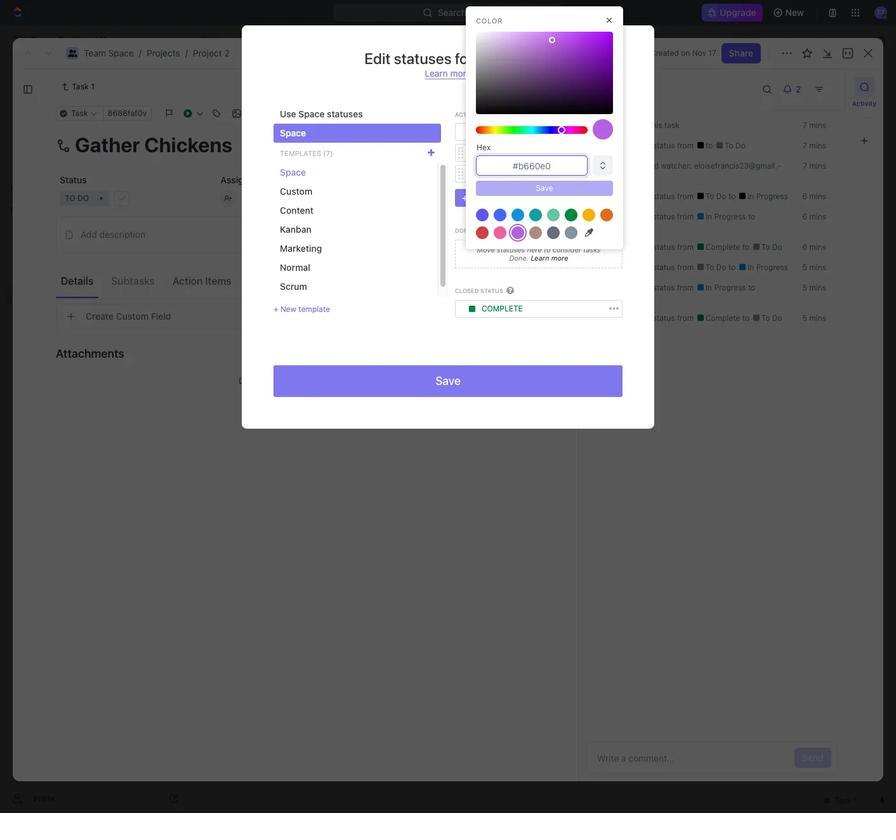 Task type: locate. For each thing, give the bounding box(es) containing it.
1 vertical spatial 5
[[802, 283, 807, 293]]

3 5 from the top
[[802, 313, 807, 323]]

1 5 mins from the top
[[802, 263, 826, 272]]

add task button down task 2
[[250, 263, 298, 278]]

task 1 up task 2
[[256, 221, 282, 231]]

learn inside edit statuses for projects learn more
[[425, 68, 448, 79]]

1 horizontal spatial task 1
[[256, 221, 282, 231]]

projects for /
[[147, 48, 180, 58]]

team space up project 2 link
[[213, 35, 263, 46]]

team space link down add description
[[30, 242, 181, 263]]

2 horizontal spatial projects
[[476, 49, 532, 67]]

new down the scrum
[[280, 305, 296, 314]]

task left task sidebar navigation tab list
[[823, 81, 843, 92]]

5 mins for do
[[802, 313, 826, 323]]

9 mins from the top
[[809, 313, 826, 323]]

assignees
[[529, 148, 566, 158]]

add down task 2
[[256, 264, 272, 275]]

4 you from the top
[[604, 212, 617, 221]]

6 mins for progress
[[802, 192, 826, 201]]

0 vertical spatial status
[[60, 175, 87, 185]]

in inside edit statuses for projects dialog
[[482, 148, 489, 158]]

status right 'favorites' in the top of the page
[[60, 175, 87, 185]]

hide
[[659, 148, 676, 158]]

7 mins
[[803, 121, 826, 130], [803, 141, 826, 150], [803, 161, 826, 171]]

tree
[[5, 221, 184, 392]]

gantt
[[431, 117, 454, 128]]

0 vertical spatial 6
[[802, 192, 807, 201]]

2 changed from the top
[[620, 192, 651, 201]]

0 horizontal spatial +
[[274, 305, 278, 314]]

share for share button below upgrade
[[743, 35, 767, 46]]

favorites
[[10, 184, 44, 194]]

2 vertical spatial 5 mins
[[802, 313, 826, 323]]

projects inside edit statuses for projects learn more
[[476, 49, 532, 67]]

0 horizontal spatial statuses
[[327, 109, 363, 119]]

3 status from the top
[[653, 212, 675, 221]]

0 vertical spatial +
[[462, 192, 467, 203]]

2 vertical spatial statuses
[[497, 245, 525, 254]]

0 vertical spatial add task
[[804, 81, 843, 92]]

team up project 2 link
[[213, 35, 235, 46]]

space up "home" link
[[108, 48, 134, 58]]

1 horizontal spatial add task button
[[797, 77, 850, 97]]

custom
[[280, 186, 312, 197], [116, 311, 149, 322]]

2 7 from the top
[[803, 141, 807, 150]]

1 vertical spatial here
[[293, 376, 309, 386]]

learn more
[[529, 254, 568, 262]]

team
[[213, 35, 235, 46], [84, 48, 106, 58], [30, 247, 53, 258]]

None field
[[476, 155, 588, 176]]

5 for progress
[[802, 263, 807, 272]]

3 7 mins from the top
[[803, 161, 826, 171]]

5
[[802, 263, 807, 272], [802, 283, 807, 293], [802, 313, 807, 323]]

team space link up project 2
[[197, 33, 266, 48]]

6 changed from the top
[[620, 283, 651, 293]]

5 mins
[[802, 263, 826, 272], [802, 283, 826, 293], [802, 313, 826, 323]]

projects link left project 2 link
[[147, 48, 180, 58]]

invite
[[33, 793, 55, 804]]

2 left template
[[274, 300, 279, 310]]

1 vertical spatial team space, , element
[[11, 246, 24, 259]]

color options list
[[473, 206, 616, 242]]

1 horizontal spatial here
[[527, 245, 542, 254]]

1 horizontal spatial team space, , element
[[201, 36, 211, 46]]

custom inside button
[[116, 311, 149, 322]]

team up "home" link
[[84, 48, 106, 58]]

6 status from the top
[[653, 283, 675, 293]]

7 mins from the top
[[809, 263, 826, 272]]

2 mins from the top
[[809, 141, 826, 150]]

1 changed status from from the top
[[617, 141, 696, 150]]

1 button
[[284, 220, 302, 232], [285, 242, 303, 254]]

customize button
[[772, 114, 836, 132]]

1 vertical spatial 5 mins
[[802, 283, 826, 293]]

0 vertical spatial 7
[[803, 121, 807, 130]]

3 5 mins from the top
[[802, 313, 826, 323]]

0 horizontal spatial new
[[280, 305, 296, 314]]

attachments button
[[56, 338, 529, 369]]

1 vertical spatial 6
[[802, 212, 807, 221]]

space down edit task name text field
[[280, 167, 306, 178]]

clickbot
[[604, 161, 634, 171]]

0 vertical spatial 6 mins
[[802, 192, 826, 201]]

spaces
[[10, 206, 37, 215]]

1 horizontal spatial projects
[[147, 48, 180, 58]]

1 vertical spatial 7 mins
[[803, 141, 826, 150]]

team space up details button
[[30, 247, 81, 258]]

team down spaces
[[30, 247, 53, 258]]

projects
[[147, 48, 180, 58], [476, 49, 532, 67], [38, 268, 72, 279]]

task
[[823, 81, 843, 92], [72, 82, 89, 91], [256, 221, 275, 231], [256, 243, 275, 254], [274, 264, 293, 275]]

1 horizontal spatial status
[[489, 192, 515, 203]]

here right files
[[293, 376, 309, 386]]

0 vertical spatial 5 mins
[[802, 263, 826, 272]]

to inside the drop your files here to upload
[[312, 376, 319, 386]]

team space link up "home" link
[[84, 48, 134, 58]]

more down consider
[[551, 254, 568, 262]]

share
[[743, 35, 767, 46], [729, 48, 753, 58]]

task up task 2
[[256, 221, 275, 231]]

0 horizontal spatial learn more link
[[425, 68, 471, 79]]

3 7 from the top
[[803, 161, 807, 171]]

hex
[[477, 143, 491, 152]]

changed
[[620, 141, 651, 150], [620, 192, 651, 201], [620, 212, 651, 221], [620, 242, 651, 252], [620, 263, 651, 272], [620, 283, 651, 293], [620, 313, 651, 323]]

2 vertical spatial 7
[[803, 161, 807, 171]]

1 you from the top
[[604, 121, 617, 130]]

learn right 'done.'
[[531, 254, 549, 262]]

2 / from the left
[[185, 48, 188, 58]]

table
[[385, 117, 408, 128]]

3 6 mins from the top
[[802, 242, 826, 252]]

2 vertical spatial 6
[[802, 242, 807, 252]]

1 vertical spatial custom
[[116, 311, 149, 322]]

user group image
[[68, 49, 77, 57]]

status down for review at the right of page
[[489, 192, 515, 203]]

learn more link down for
[[425, 68, 471, 79]]

0 horizontal spatial learn
[[425, 68, 448, 79]]

add description
[[81, 229, 145, 240]]

7
[[803, 121, 807, 130], [803, 141, 807, 150], [803, 161, 807, 171]]

share right 17
[[729, 48, 753, 58]]

1 vertical spatial status
[[489, 192, 515, 203]]

0 vertical spatial projects link
[[147, 48, 180, 58]]

0 vertical spatial share
[[743, 35, 767, 46]]

2 up use
[[281, 76, 292, 96]]

3 from from the top
[[677, 212, 694, 221]]

favorites button
[[5, 181, 49, 197]]

0 horizontal spatial team
[[30, 247, 53, 258]]

6 from from the top
[[677, 283, 694, 293]]

assigned
[[221, 175, 259, 185]]

to
[[482, 127, 492, 137], [706, 141, 715, 150], [725, 141, 733, 150], [262, 175, 270, 185], [706, 192, 714, 201], [728, 192, 738, 201], [748, 212, 755, 221], [742, 242, 752, 252], [761, 242, 770, 252], [544, 245, 551, 254], [706, 263, 714, 272], [728, 263, 738, 272], [748, 283, 755, 293], [235, 300, 246, 310], [742, 313, 752, 323], [761, 313, 770, 323], [312, 376, 319, 386]]

to inside move statuses here to consider tasks done.
[[544, 245, 551, 254]]

created on nov 17
[[650, 48, 716, 58]]

7 status from the top
[[653, 313, 675, 323]]

task down user group image in the left of the page
[[72, 82, 89, 91]]

in
[[482, 148, 489, 158], [235, 179, 243, 188], [748, 192, 754, 201], [706, 212, 712, 221], [748, 263, 754, 272], [706, 283, 712, 293]]

7 changed status from from the top
[[617, 313, 696, 323]]

1 6 mins from the top
[[802, 192, 826, 201]]

upload
[[321, 377, 346, 386]]

2 vertical spatial 6 mins
[[802, 242, 826, 252]]

2 horizontal spatial statuses
[[497, 245, 525, 254]]

task 1 down user group image in the left of the page
[[72, 82, 95, 91]]

1 button down content
[[284, 220, 302, 232]]

add task down task 2
[[256, 264, 293, 275]]

project up project 2
[[193, 48, 222, 58]]

0 vertical spatial here
[[527, 245, 542, 254]]

projects link up create
[[38, 264, 148, 284]]

statuses left for
[[394, 49, 452, 67]]

5 you from the top
[[604, 242, 617, 252]]

add left description on the left of page
[[81, 229, 97, 240]]

projects link
[[147, 48, 180, 58], [38, 264, 148, 284]]

to do
[[482, 127, 506, 137], [723, 141, 745, 150], [703, 192, 728, 201], [759, 242, 782, 252], [703, 263, 728, 272], [235, 300, 260, 310], [759, 313, 782, 323]]

1 horizontal spatial team
[[84, 48, 106, 58]]

review
[[499, 169, 528, 179]]

0 horizontal spatial add task
[[256, 264, 293, 275]]

1 7 mins from the top
[[803, 121, 826, 130]]

status
[[60, 175, 87, 185], [489, 192, 515, 203]]

0 vertical spatial activity
[[594, 82, 638, 96]]

1 button down kanban
[[285, 242, 303, 254]]

0 horizontal spatial activity
[[594, 82, 638, 96]]

0 vertical spatial project
[[193, 48, 222, 58]]

1 horizontal spatial activity
[[852, 100, 876, 107]]

1 horizontal spatial learn more link
[[529, 254, 568, 262]]

statuses inside edit statuses for projects learn more
[[394, 49, 452, 67]]

5 for do
[[802, 313, 807, 323]]

1 vertical spatial team
[[84, 48, 106, 58]]

for
[[455, 49, 473, 67]]

1 vertical spatial +
[[274, 305, 278, 314]]

new
[[785, 7, 804, 18], [280, 305, 296, 314]]

1 horizontal spatial custom
[[280, 186, 312, 197]]

kanban
[[280, 224, 311, 235]]

share down upgrade
[[743, 35, 767, 46]]

more down for
[[450, 68, 471, 79]]

status
[[653, 141, 675, 150], [653, 192, 675, 201], [653, 212, 675, 221], [653, 242, 675, 252], [653, 263, 675, 272], [653, 283, 675, 293], [653, 313, 675, 323]]

7 you from the top
[[604, 313, 617, 323]]

6 mins for do
[[802, 242, 826, 252]]

0 horizontal spatial team space, , element
[[11, 246, 24, 259]]

team space, , element down spaces
[[11, 246, 24, 259]]

here
[[527, 245, 542, 254], [293, 376, 309, 386]]

space
[[238, 35, 263, 46], [108, 48, 134, 58], [298, 109, 325, 119], [280, 128, 306, 138], [280, 167, 306, 178], [55, 247, 81, 258]]

custom up content
[[280, 186, 312, 197]]

1 vertical spatial 7
[[803, 141, 807, 150]]

here up learn more
[[527, 245, 542, 254]]

1 vertical spatial share
[[729, 48, 753, 58]]

learn more link down consider
[[529, 254, 568, 262]]

task sidebar navigation tab list
[[850, 77, 878, 151]]

statuses inside move statuses here to consider tasks done.
[[497, 245, 525, 254]]

2 changed status from from the top
[[617, 192, 696, 201]]

0 vertical spatial 7 mins
[[803, 121, 826, 130]]

2 7 mins from the top
[[803, 141, 826, 150]]

0 horizontal spatial more
[[450, 68, 471, 79]]

add task
[[804, 81, 843, 92], [256, 264, 293, 275]]

2 horizontal spatial team
[[213, 35, 235, 46]]

activity inside task sidebar content section
[[594, 82, 638, 96]]

1 6 from the top
[[802, 192, 807, 201]]

tasks
[[583, 245, 601, 254]]

0 horizontal spatial add task button
[[250, 263, 298, 278]]

0 vertical spatial team space, , element
[[201, 36, 211, 46]]

nov
[[692, 48, 706, 58]]

3 6 from the top
[[802, 242, 807, 252]]

4 mins from the top
[[809, 192, 826, 201]]

team space
[[213, 35, 263, 46], [30, 247, 81, 258]]

task 1 link
[[56, 79, 100, 95]]

task up the scrum
[[274, 264, 293, 275]]

3 you from the top
[[604, 192, 617, 201]]

1 / from the left
[[139, 48, 142, 58]]

learn up gantt
[[425, 68, 448, 79]]

do inside edit statuses for projects dialog
[[494, 127, 506, 137]]

0 horizontal spatial task 1
[[72, 82, 95, 91]]

add task up customize
[[804, 81, 843, 92]]

0 horizontal spatial here
[[293, 376, 309, 386]]

team space, , element
[[201, 36, 211, 46], [11, 246, 24, 259]]

/ up "home" link
[[139, 48, 142, 58]]

0 horizontal spatial custom
[[116, 311, 149, 322]]

1 vertical spatial add task button
[[250, 263, 298, 278]]

0 vertical spatial team space
[[213, 35, 263, 46]]

progress
[[491, 148, 532, 158], [245, 179, 287, 188], [756, 192, 788, 201], [714, 212, 746, 221], [756, 263, 788, 272], [714, 283, 746, 293]]

0 horizontal spatial /
[[139, 48, 142, 58]]

1 vertical spatial 6 mins
[[802, 212, 826, 221]]

share for share button to the right of 17
[[729, 48, 753, 58]]

tree containing team space
[[5, 221, 184, 392]]

2 5 from the top
[[802, 283, 807, 293]]

2 6 mins from the top
[[802, 212, 826, 221]]

1 vertical spatial activity
[[852, 100, 876, 107]]

1 vertical spatial statuses
[[327, 109, 363, 119]]

projects for for
[[476, 49, 532, 67]]

team space, , element inside sidebar 'navigation'
[[11, 246, 24, 259]]

1 vertical spatial add task
[[256, 264, 293, 275]]

1 horizontal spatial +
[[462, 192, 467, 203]]

2 vertical spatial 7 mins
[[803, 161, 826, 171]]

1 horizontal spatial new
[[785, 7, 804, 18]]

2 vertical spatial 5
[[802, 313, 807, 323]]

board link
[[234, 114, 262, 132]]

statuses for move
[[497, 245, 525, 254]]

changed status from
[[617, 141, 696, 150], [617, 192, 696, 201], [617, 212, 696, 221], [617, 242, 696, 252], [617, 263, 696, 272], [617, 283, 696, 293], [617, 313, 696, 323]]

statuses left table link
[[327, 109, 363, 119]]

add
[[804, 81, 821, 92], [470, 192, 486, 203], [81, 229, 97, 240], [256, 264, 272, 275]]

1 5 from the top
[[802, 263, 807, 272]]

add task button
[[797, 77, 850, 97], [250, 263, 298, 278]]

more
[[450, 68, 471, 79], [551, 254, 568, 262]]

add description button
[[60, 225, 524, 245]]

field
[[151, 311, 171, 322]]

hide button
[[654, 146, 681, 161]]

color
[[476, 16, 503, 24]]

0 vertical spatial custom
[[280, 186, 312, 197]]

new button
[[768, 3, 812, 23]]

0 vertical spatial statuses
[[394, 49, 452, 67]]

1 vertical spatial 1 button
[[285, 242, 303, 254]]

1 horizontal spatial more
[[551, 254, 568, 262]]

edit statuses for projects dialog
[[242, 25, 654, 429]]

team space, , element up project 2 link
[[201, 36, 211, 46]]

6 changed status from from the top
[[617, 283, 696, 293]]

0 horizontal spatial status
[[60, 175, 87, 185]]

space up details button
[[55, 247, 81, 258]]

0 vertical spatial 1 button
[[284, 220, 302, 232]]

1 horizontal spatial team space
[[213, 35, 263, 46]]

0 vertical spatial 5
[[802, 263, 807, 272]]

files
[[276, 376, 291, 386]]

complete
[[612, 222, 648, 232], [703, 242, 742, 252], [612, 293, 648, 303], [703, 313, 742, 323]]

space right use
[[298, 109, 325, 119]]

/
[[139, 48, 142, 58], [185, 48, 188, 58]]

0 horizontal spatial projects
[[38, 268, 72, 279]]

0 vertical spatial new
[[785, 7, 804, 18]]

6
[[802, 192, 807, 201], [802, 212, 807, 221], [802, 242, 807, 252]]

1 horizontal spatial add task
[[804, 81, 843, 92]]

+
[[462, 192, 467, 203], [274, 305, 278, 314]]

1 horizontal spatial /
[[185, 48, 188, 58]]

project up board
[[220, 76, 277, 96]]

0 vertical spatial learn
[[425, 68, 448, 79]]

5 changed status from from the top
[[617, 263, 696, 272]]

add task button up customize
[[797, 77, 850, 97]]

1 vertical spatial more
[[551, 254, 568, 262]]

mins
[[809, 121, 826, 130], [809, 141, 826, 150], [809, 161, 826, 171], [809, 192, 826, 201], [809, 212, 826, 221], [809, 242, 826, 252], [809, 263, 826, 272], [809, 283, 826, 293], [809, 313, 826, 323]]

in progress
[[482, 148, 532, 158], [235, 179, 287, 188], [745, 192, 788, 201], [703, 212, 748, 221], [745, 263, 788, 272], [703, 283, 748, 293]]

statuses up 'done.'
[[497, 245, 525, 254]]

1 vertical spatial learn more link
[[529, 254, 568, 262]]

1 7 from the top
[[803, 121, 807, 130]]

in progress inside edit statuses for projects dialog
[[482, 148, 532, 158]]

add down the dropdown menu image
[[470, 192, 486, 203]]

5 changed from the top
[[620, 263, 651, 272]]

0 vertical spatial more
[[450, 68, 471, 79]]

1 vertical spatial team space
[[30, 247, 81, 258]]

5 status from the top
[[653, 263, 675, 272]]

for
[[482, 169, 497, 179]]

1 horizontal spatial statuses
[[394, 49, 452, 67]]

sidebar navigation
[[0, 25, 190, 814]]

2 vertical spatial team
[[30, 247, 53, 258]]

1 vertical spatial new
[[280, 305, 296, 314]]

move
[[477, 245, 495, 254]]

/ left project 2 link
[[185, 48, 188, 58]]

do
[[494, 127, 506, 137], [735, 141, 745, 150], [716, 192, 726, 201], [772, 242, 782, 252], [716, 263, 726, 272], [248, 300, 260, 310], [772, 313, 782, 323]]

1 from from the top
[[677, 141, 694, 150]]

1 button for 2
[[285, 242, 303, 254]]

task left marketing at the top of page
[[256, 243, 275, 254]]

custom left field
[[116, 311, 149, 322]]

17
[[708, 48, 716, 58]]

new up automations
[[785, 7, 804, 18]]

1 horizontal spatial learn
[[531, 254, 549, 262]]

5 mins from the top
[[809, 212, 826, 221]]

0 horizontal spatial team space
[[30, 247, 81, 258]]



Task type: describe. For each thing, give the bounding box(es) containing it.
move statuses here to consider tasks done.
[[477, 245, 601, 262]]

upload button
[[321, 377, 346, 386]]

4 status from the top
[[653, 242, 675, 252]]

eloisefrancis23@gmail.
[[694, 161, 781, 171]]

com
[[604, 161, 781, 181]]

drop
[[239, 376, 256, 386]]

subtasks
[[111, 275, 155, 287]]

task 2
[[256, 243, 283, 254]]

on
[[681, 48, 690, 58]]

list link
[[283, 114, 300, 132]]

team space inside tree
[[30, 247, 81, 258]]

send
[[802, 753, 824, 763]]

action items button
[[167, 269, 236, 292]]

calendar link
[[321, 114, 361, 132]]

team space link inside tree
[[30, 242, 181, 263]]

1 button for 1
[[284, 220, 302, 232]]

table link
[[382, 114, 408, 132]]

assigned to
[[221, 175, 270, 185]]

automations button
[[781, 31, 847, 50]]

items
[[205, 275, 231, 287]]

inbox
[[30, 88, 53, 98]]

5 mins for progress
[[802, 263, 826, 272]]

template
[[298, 305, 330, 314]]

this
[[649, 121, 662, 130]]

Edit task name text field
[[56, 133, 529, 157]]

create custom field
[[86, 311, 171, 322]]

created
[[620, 121, 647, 130]]

+ new template
[[274, 305, 330, 314]]

progress inside edit statuses for projects dialog
[[491, 148, 532, 158]]

task sidebar content section
[[578, 69, 845, 782]]

content
[[280, 205, 314, 216]]

projects inside tree
[[38, 268, 72, 279]]

share button right 17
[[721, 43, 761, 63]]

team inside tree
[[30, 247, 53, 258]]

edit
[[364, 49, 391, 67]]

send button
[[795, 748, 831, 768]]

7 for added watcher:
[[803, 161, 807, 171]]

calendar
[[324, 117, 361, 128]]

customize
[[788, 117, 833, 128]]

7 mins for changed status from
[[803, 141, 826, 150]]

eloisefrancis23@gmail. com
[[604, 161, 781, 181]]

action items
[[172, 275, 231, 287]]

7 for changed status from
[[803, 141, 807, 150]]

more inside edit statuses for projects learn more
[[450, 68, 471, 79]]

2 from from the top
[[677, 192, 694, 201]]

you created this task
[[604, 121, 679, 130]]

activity inside task sidebar navigation tab list
[[852, 100, 876, 107]]

search...
[[438, 7, 474, 18]]

add inside button
[[81, 229, 97, 240]]

2 5 mins from the top
[[802, 283, 826, 293]]

space up project 2
[[238, 35, 263, 46]]

6 for progress
[[802, 192, 807, 201]]

6 for do
[[802, 242, 807, 252]]

1 status from the top
[[653, 141, 675, 150]]

5 from from the top
[[677, 263, 694, 272]]

7 mins for added watcher:
[[803, 161, 826, 171]]

0 vertical spatial learn more link
[[425, 68, 471, 79]]

your
[[258, 376, 274, 386]]

home
[[30, 66, 55, 77]]

space down use
[[280, 128, 306, 138]]

done.
[[509, 254, 529, 262]]

1 vertical spatial learn
[[531, 254, 549, 262]]

0 vertical spatial team
[[213, 35, 235, 46]]

consider
[[553, 245, 581, 254]]

automations
[[787, 35, 840, 46]]

1 vertical spatial project
[[220, 76, 277, 96]]

action
[[172, 275, 203, 287]]

here inside move statuses here to consider tasks done.
[[527, 245, 542, 254]]

project 2 link
[[193, 48, 230, 58]]

marketing
[[280, 243, 322, 254]]

dashboards
[[30, 131, 80, 142]]

3 changed from the top
[[620, 212, 651, 221]]

add task for left add task "button"
[[256, 264, 293, 275]]

add task for top add task "button"
[[804, 81, 843, 92]]

new inside button
[[785, 7, 804, 18]]

share button down upgrade
[[736, 30, 775, 51]]

create custom field button
[[56, 304, 529, 329]]

here inside the drop your files here to upload
[[293, 376, 309, 386]]

gantt link
[[428, 114, 454, 132]]

scrum
[[280, 281, 307, 292]]

dropdown menu image
[[469, 171, 475, 177]]

upgrade
[[720, 7, 756, 18]]

4 changed from the top
[[620, 242, 651, 252]]

board
[[237, 117, 262, 128]]

home link
[[5, 62, 184, 82]]

statuses for edit
[[394, 49, 452, 67]]

to do inside edit statuses for projects dialog
[[482, 127, 506, 137]]

complete
[[482, 304, 523, 313]]

upgrade link
[[702, 4, 763, 22]]

2 up project 2
[[224, 48, 230, 58]]

description
[[99, 229, 145, 240]]

1 vertical spatial task 1
[[256, 221, 282, 231]]

+ add status
[[462, 192, 515, 203]]

create
[[86, 311, 114, 322]]

added watcher:
[[634, 161, 694, 171]]

2 6 from the top
[[802, 212, 807, 221]]

1 inside task 1 link
[[91, 82, 95, 91]]

for review
[[482, 169, 528, 179]]

8686faf0v
[[108, 109, 147, 118]]

+ for + new template
[[274, 305, 278, 314]]

2 you from the top
[[604, 141, 617, 150]]

2 down kanban
[[277, 243, 283, 254]]

add up customize
[[804, 81, 821, 92]]

7 changed from the top
[[620, 313, 651, 323]]

4 from from the top
[[677, 242, 694, 252]]

⌘k
[[544, 7, 558, 18]]

status inside dialog
[[489, 192, 515, 203]]

3 changed status from from the top
[[617, 212, 696, 221]]

6 you from the top
[[604, 263, 617, 272]]

4 changed status from from the top
[[617, 242, 696, 252]]

use space statuses
[[280, 109, 363, 119]]

3 mins from the top
[[809, 161, 826, 171]]

add inside edit statuses for projects dialog
[[470, 192, 486, 203]]

+ for + add status
[[462, 192, 467, 203]]

use
[[280, 109, 296, 119]]

tree inside sidebar 'navigation'
[[5, 221, 184, 392]]

task
[[664, 121, 679, 130]]

details
[[61, 275, 93, 287]]

2 status from the top
[[653, 192, 675, 201]]

2 up content
[[301, 179, 306, 188]]

8686faf0v button
[[103, 106, 152, 121]]

space inside tree
[[55, 247, 81, 258]]

list
[[285, 117, 300, 128]]

created
[[650, 48, 679, 58]]

drop your files here to upload
[[239, 376, 346, 386]]

custom inside edit statuses for projects dialog
[[280, 186, 312, 197]]

7 from from the top
[[677, 313, 694, 323]]

0 vertical spatial add task button
[[797, 77, 850, 97]]

normal
[[280, 262, 310, 273]]

1 changed from the top
[[620, 141, 651, 150]]

subtasks button
[[106, 269, 160, 292]]

0 vertical spatial task 1
[[72, 82, 95, 91]]

Search tasks... text field
[[738, 144, 865, 163]]

8 mins from the top
[[809, 283, 826, 293]]

attachments
[[56, 347, 124, 360]]

1 vertical spatial projects link
[[38, 264, 148, 284]]

added
[[636, 161, 659, 171]]

6 mins from the top
[[809, 242, 826, 252]]

dashboards link
[[5, 126, 184, 147]]

inbox link
[[5, 83, 184, 103]]

details button
[[56, 269, 98, 292]]

1 mins from the top
[[809, 121, 826, 130]]

new inside edit statuses for projects dialog
[[280, 305, 296, 314]]

watcher:
[[661, 161, 692, 171]]

team space / projects / project 2
[[84, 48, 230, 58]]

assignees button
[[513, 146, 572, 161]]

project 2
[[220, 76, 296, 96]]



Task type: vqa. For each thing, say whether or not it's contained in the screenshot.


